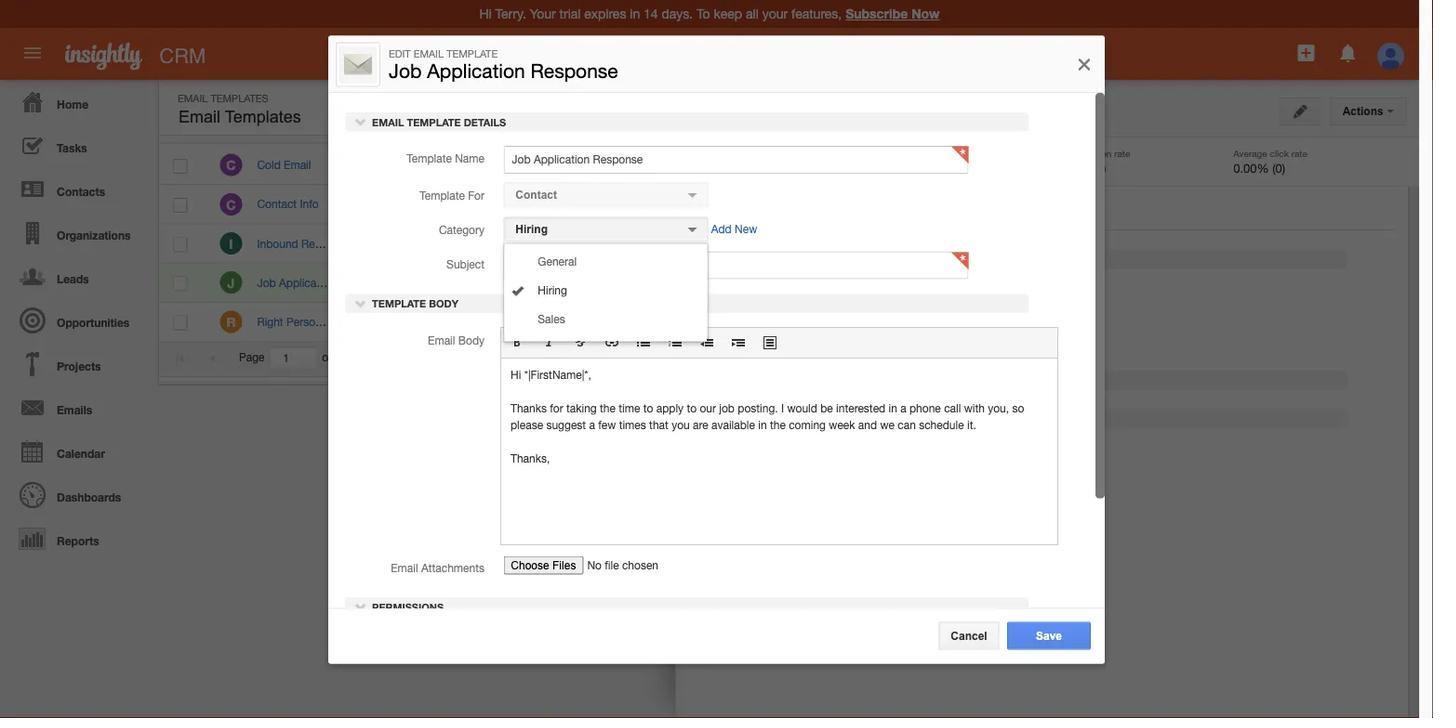 Task type: describe. For each thing, give the bounding box(es) containing it.
i link
[[220, 232, 242, 255]]

job inside the edit email template job application response
[[389, 59, 422, 82]]

open rate
[[799, 120, 855, 133]]

you for r
[[381, 316, 400, 329]]

terry for thanks for connecting
[[459, 198, 483, 211]]

Search all data.... text field
[[555, 39, 921, 72]]

to up that
[[643, 402, 653, 415]]

rate
[[830, 120, 855, 133]]

to inside r row
[[450, 316, 459, 329]]

1 vertical spatial template for
[[773, 302, 838, 315]]

items
[[1091, 351, 1118, 364]]

email inside the edit email template job application response
[[414, 48, 444, 60]]

job inside j row
[[257, 276, 276, 289]]

refresh list image
[[935, 100, 952, 113]]

thanks for contacting us. link
[[358, 237, 484, 250]]

dashboards
[[57, 491, 121, 504]]

contact button
[[503, 183, 708, 208]]

application inside the edit email template job application response
[[427, 59, 525, 82]]

show sidebar image
[[1178, 100, 1191, 113]]

response inside the edit email template job application response
[[531, 59, 618, 82]]

available
[[711, 419, 755, 432]]

email template categories
[[1147, 168, 1304, 180]]

contact for c
[[699, 198, 739, 211]]

tasks
[[57, 141, 87, 154]]

times
[[619, 419, 646, 432]]

contact
[[861, 303, 912, 316]]

suggest
[[546, 419, 586, 432]]

please
[[511, 419, 543, 432]]

taking
[[566, 402, 597, 415]]

job application response link
[[257, 276, 397, 289]]

email template
[[742, 92, 826, 104]]

subject inside job application response dialog
[[446, 258, 485, 271]]

0% for j
[[804, 277, 820, 289]]

r row
[[159, 303, 1135, 342]]

general for 'general' cell
[[563, 199, 602, 211]]

terry turtle for thanks for contacting us.
[[459, 237, 513, 250]]

schedule
[[919, 419, 964, 432]]

contact cell for j
[[685, 264, 786, 303]]

0% cell for i
[[786, 224, 925, 264]]

cancel
[[951, 630, 987, 643]]

turtle for thanks for connecting
[[486, 198, 513, 211]]

0% for r
[[804, 316, 820, 329]]

general cell
[[545, 185, 685, 224]]

16- for i
[[940, 237, 956, 250]]

can
[[358, 316, 378, 329]]

h
[[1150, 244, 1157, 256]]

week
[[829, 419, 855, 432]]

contact cell for r
[[685, 303, 786, 342]]

terry turtle link inside j row
[[459, 276, 513, 289]]

point
[[403, 316, 428, 329]]

-
[[1052, 351, 1056, 364]]

navigation containing home
[[0, 80, 149, 561]]

1 horizontal spatial details
[[707, 206, 744, 219]]

1 horizontal spatial for
[[821, 302, 838, 315]]

3:07 for r
[[996, 316, 1018, 329]]

1 1 from the left
[[335, 351, 341, 364]]

0 vertical spatial hiring link
[[1161, 243, 1207, 258]]

pm for c
[[1021, 159, 1038, 172]]

16- for r
[[940, 316, 956, 329]]

0 vertical spatial category
[[559, 120, 607, 133]]

for for thanks for taking the time to apply to our job posting. i would be interested in a phone call with you, so please suggest a few times that you are available in the coming week and we can schedule it.
[[550, 402, 563, 415]]

(0) for average open rate 0.00% (0)
[[1093, 161, 1106, 175]]

edit email template job application response
[[389, 48, 618, 82]]

subscribe now
[[845, 6, 940, 21]]

posting.
[[738, 402, 778, 415]]

16-nov-23 3:07 pm cell for r
[[925, 303, 1088, 342]]

application inside job application response dialog
[[500, 328, 1058, 546]]

to left the our
[[687, 402, 697, 415]]

1 vertical spatial a
[[589, 419, 595, 432]]

job right email template icon at the top of page
[[742, 103, 775, 126]]

job
[[719, 402, 735, 415]]

data processing addendum link
[[1020, 438, 1160, 451]]

terry for thanks for contacting us.
[[459, 237, 483, 250]]

1 horizontal spatial the
[[600, 402, 616, 415]]

cold email
[[257, 159, 311, 172]]

1 vertical spatial templates
[[225, 107, 301, 126]]

Subject text field
[[503, 252, 968, 280]]

cold email link
[[257, 159, 320, 172]]

do you have time to connect?
[[358, 159, 508, 172]]

pm for r
[[1021, 316, 1038, 329]]

23 for i
[[981, 237, 993, 250]]

0 horizontal spatial emails
[[57, 404, 92, 417]]

type
[[750, 120, 774, 133]]

organizations
[[57, 229, 131, 242]]

0% cell for r
[[786, 303, 925, 342]]

2 1 from the left
[[1043, 351, 1049, 364]]

are
[[693, 419, 708, 432]]

email attachments
[[391, 562, 485, 575]]

with
[[964, 402, 985, 415]]

1 horizontal spatial in
[[889, 402, 897, 415]]

rate for average click rate 0.00% (0)
[[1291, 148, 1307, 159]]

sales right s
[[1174, 220, 1200, 232]]

opportunities link
[[5, 299, 149, 342]]

2 horizontal spatial the
[[770, 419, 786, 432]]

name inside job application response dialog
[[455, 152, 485, 165]]

it.
[[967, 419, 976, 432]]

j row
[[159, 264, 1135, 303]]

3:07 for c
[[996, 159, 1018, 172]]

be
[[820, 402, 833, 415]]

2 of from the left
[[1069, 351, 1078, 364]]

contact for i
[[699, 237, 739, 250]]

right person
[[257, 316, 322, 329]]

contact cell for i
[[685, 224, 786, 264]]

16-nov-23 3:07 pm for c
[[940, 159, 1038, 172]]

us.
[[470, 237, 484, 250]]

projects link
[[5, 342, 149, 386]]

Search this list... text field
[[704, 93, 913, 121]]

of 1
[[322, 351, 341, 364]]

16-nov-23 3:07 pm for i
[[940, 237, 1038, 250]]

crm
[[159, 44, 206, 67]]

toolbar inside job application response dialog
[[501, 329, 1057, 359]]

subscribe now link
[[845, 6, 940, 21]]

time inside the thanks for taking the time to apply to our job posting. i would be interested in a phone call with you, so please suggest a few times that you are available in the coming week and we can schedule it.
[[619, 402, 640, 415]]

can you point me to the right person?
[[358, 316, 548, 329]]

add
[[711, 222, 732, 235]]

phone
[[910, 402, 941, 415]]

template for inside job application response dialog
[[420, 190, 485, 203]]

2 c row from the top
[[159, 185, 1135, 224]]

cancel button
[[939, 623, 999, 651]]

interested
[[836, 402, 886, 415]]

created date
[[938, 120, 1009, 133]]

*|firstname|*,
[[524, 369, 591, 382]]

j link
[[220, 272, 242, 294]]

contacts
[[57, 185, 105, 198]]

1 5 from the left
[[1059, 351, 1066, 364]]

person
[[286, 316, 322, 329]]

16-nov-23 3:07 pm for r
[[940, 316, 1038, 329]]

for for thanks for connecting
[[397, 198, 411, 211]]

reports
[[57, 535, 99, 548]]

average click rate 0.00% (0)
[[1233, 148, 1307, 175]]

hiring for the bottom hiring link
[[538, 284, 567, 297]]

terry turtle for can you point me to the right person?
[[459, 316, 513, 329]]

add new
[[711, 222, 757, 235]]

person?
[[507, 316, 548, 329]]

nov- for j
[[956, 276, 981, 289]]

reports link
[[5, 517, 149, 561]]

1 horizontal spatial emails link
[[1073, 93, 1158, 121]]

edit
[[389, 48, 411, 60]]

notifications image
[[1337, 42, 1359, 64]]

terry for can you point me to the right person?
[[459, 316, 483, 329]]

email template image
[[693, 90, 730, 127]]

to left the 'connect?'
[[448, 159, 458, 172]]

terry turtle for thanks for connecting
[[459, 198, 513, 211]]

job application response dialog
[[328, 36, 1105, 719]]

16-nov-23 3:07 pm cell for c
[[925, 146, 1088, 185]]

right person link
[[257, 316, 331, 329]]

email inside c row
[[284, 159, 311, 172]]

contacts link
[[5, 167, 149, 211]]

attachments
[[421, 562, 485, 575]]

terry for do you have time to connect?
[[459, 159, 483, 172]]

page
[[239, 351, 265, 364]]

0% cell for j
[[786, 264, 925, 303]]

contact info
[[257, 198, 319, 211]]

s
[[1150, 220, 1157, 232]]

i row
[[159, 224, 1135, 264]]

so
[[1012, 402, 1024, 415]]

job application response inside j row
[[257, 276, 388, 289]]

actions button
[[1330, 98, 1406, 126]]

terry turtle inside j row
[[459, 276, 513, 289]]

hiring for top hiring link
[[1174, 245, 1203, 257]]

23 for j
[[981, 276, 993, 289]]

nov- for r
[[956, 316, 981, 329]]

hiring for hiring button
[[516, 223, 548, 236]]

you,
[[988, 402, 1009, 415]]

turtle for do you have time to connect?
[[486, 159, 513, 172]]

0 vertical spatial templates
[[211, 92, 268, 104]]

template body
[[369, 298, 458, 311]]



Task type: vqa. For each thing, say whether or not it's contained in the screenshot.
first the 4 from the top of the page
no



Task type: locate. For each thing, give the bounding box(es) containing it.
1 horizontal spatial name
[[455, 152, 485, 165]]

4 terry turtle from the top
[[459, 276, 513, 289]]

job up the email template details
[[389, 59, 422, 82]]

None file field
[[503, 556, 715, 584]]

job up contact
[[857, 281, 876, 294]]

3 23 from the top
[[981, 276, 993, 289]]

2 terry turtle from the top
[[459, 198, 513, 211]]

2 c from the top
[[226, 197, 236, 212]]

23 inside j row
[[981, 276, 993, 289]]

2 nov- from the top
[[956, 237, 981, 250]]

template inside the edit email template job application response
[[447, 48, 498, 60]]

0.00%
[[1054, 161, 1090, 175], [1233, 161, 1269, 175]]

23 inside c row
[[981, 159, 993, 172]]

0 horizontal spatial 0
[[696, 161, 702, 175]]

(0) inside 'average open rate 0.00% (0)'
[[1093, 161, 1106, 175]]

0 vertical spatial the
[[463, 316, 478, 329]]

1 vertical spatial c link
[[220, 193, 242, 216]]

body for template body
[[429, 298, 458, 311]]

body
[[429, 298, 458, 311], [458, 334, 485, 347]]

0.00% inside 'average open rate 0.00% (0)'
[[1054, 161, 1090, 175]]

hi
[[511, 369, 521, 382]]

menu inside job application response dialog
[[504, 250, 707, 336]]

1 vertical spatial i
[[781, 402, 784, 415]]

2 chevron down image from the top
[[354, 298, 367, 311]]

c up i link
[[226, 197, 236, 212]]

1 nov- from the top
[[956, 159, 981, 172]]

1 horizontal spatial emails
[[1107, 100, 1146, 113]]

terry turtle link for can you point me to the right person?
[[459, 316, 513, 329]]

4 16-nov-23 3:07 pm from the top
[[940, 316, 1038, 329]]

subject inside row
[[357, 120, 398, 133]]

open
[[1091, 148, 1112, 159]]

toolbar
[[501, 329, 1057, 359]]

i left 'would'
[[781, 402, 784, 415]]

0 horizontal spatial rate
[[1114, 148, 1130, 159]]

application inside j row
[[279, 276, 335, 289]]

0% inside the "i" row
[[804, 238, 820, 250]]

0 vertical spatial c
[[226, 158, 236, 173]]

1 (0) from the left
[[1093, 161, 1106, 175]]

for up suggest
[[550, 402, 563, 415]]

of down right person link
[[322, 351, 332, 364]]

hiring button
[[503, 217, 708, 243]]

name up "cold"
[[257, 120, 288, 133]]

for inside job application response dialog
[[468, 190, 485, 203]]

response inside j row
[[338, 276, 388, 289]]

sales link down hiring cell
[[504, 308, 707, 332]]

1 vertical spatial template name
[[760, 281, 838, 294]]

template for down do you have time to connect? link
[[420, 190, 485, 203]]

1 vertical spatial c
[[226, 197, 236, 212]]

0 vertical spatial sales cell
[[545, 146, 685, 185]]

the inside r row
[[463, 316, 478, 329]]

2 horizontal spatial category
[[792, 322, 838, 335]]

0 vertical spatial chevron down image
[[354, 116, 367, 129]]

terry inside the "i" row
[[459, 237, 483, 250]]

0% cell
[[786, 224, 925, 264], [786, 264, 925, 303], [786, 303, 925, 342]]

row containing name
[[159, 109, 1134, 144]]

3 16-nov-23 3:07 pm from the top
[[940, 276, 1038, 289]]

template inside row
[[698, 120, 747, 133]]

terry up "us."
[[459, 198, 483, 211]]

16-nov-23 3:07 pm inside c row
[[940, 159, 1038, 172]]

5 right -
[[1059, 351, 1066, 364]]

have
[[397, 159, 420, 172]]

1 horizontal spatial 0.00%
[[1233, 161, 1269, 175]]

5
[[1059, 351, 1066, 364], [1081, 351, 1088, 364]]

sales up the contact button at the top left
[[563, 159, 590, 172]]

contact cell
[[685, 185, 786, 224], [685, 224, 786, 264], [685, 264, 786, 303], [685, 303, 786, 342]]

data processing addendum
[[1020, 438, 1160, 451]]

general for general link
[[538, 256, 577, 269]]

1 horizontal spatial of
[[1069, 351, 1078, 364]]

0 horizontal spatial template name
[[407, 152, 485, 165]]

you inside r row
[[381, 316, 400, 329]]

body up the me
[[429, 298, 458, 311]]

2 average from the left
[[1233, 148, 1267, 159]]

turtle
[[486, 159, 513, 172], [486, 198, 513, 211], [486, 237, 513, 250], [486, 276, 513, 289], [486, 316, 513, 329]]

1 horizontal spatial category
[[559, 120, 607, 133]]

1 horizontal spatial i
[[781, 402, 784, 415]]

sales link right s
[[1161, 219, 1204, 234]]

(0)
[[1093, 161, 1106, 175], [1272, 161, 1285, 175]]

inbound response thanks for contacting us.
[[257, 237, 484, 250]]

0 horizontal spatial name
[[257, 120, 288, 133]]

additional information
[[720, 413, 861, 425]]

created
[[938, 120, 981, 133]]

to
[[448, 159, 458, 172], [450, 316, 459, 329], [643, 402, 653, 415], [687, 402, 697, 415]]

i inside i link
[[229, 236, 233, 252]]

1 0.00% from the left
[[1054, 161, 1090, 175]]

2 vertical spatial category
[[792, 322, 838, 335]]

permissions
[[369, 602, 444, 614]]

0 horizontal spatial hiring link
[[504, 279, 707, 303]]

sales
[[563, 159, 590, 172], [1174, 220, 1200, 232], [563, 238, 590, 250], [538, 313, 565, 326], [563, 316, 590, 329]]

you for c
[[375, 159, 394, 172]]

hiring down general link
[[563, 277, 593, 289]]

2 pm from the top
[[1021, 237, 1038, 250]]

terry turtle link down owner
[[459, 159, 513, 172]]

1 horizontal spatial rate
[[1291, 148, 1307, 159]]

sales cell for r
[[545, 303, 685, 342]]

r
[[226, 315, 236, 330]]

thanks inside the "i" row
[[358, 237, 394, 250]]

0% for i
[[804, 238, 820, 250]]

connect?
[[461, 159, 508, 172]]

1 0 from the left
[[696, 161, 702, 175]]

home
[[57, 98, 88, 111]]

nov- for c
[[956, 159, 981, 172]]

1 vertical spatial in
[[758, 419, 767, 432]]

contact for r
[[699, 316, 739, 329]]

3:07 inside j row
[[996, 276, 1018, 289]]

job
[[389, 59, 422, 82], [742, 103, 775, 126], [257, 276, 276, 289], [857, 281, 876, 294]]

c row
[[159, 146, 1135, 185], [159, 185, 1135, 224]]

2 23 from the top
[[981, 237, 993, 250]]

chevron down image for template name
[[354, 116, 367, 129]]

3:07
[[996, 159, 1018, 172], [996, 237, 1018, 250], [996, 276, 1018, 289], [996, 316, 1018, 329]]

2 16-nov-23 3:07 pm cell from the top
[[925, 224, 1088, 264]]

0 vertical spatial details
[[464, 117, 506, 129]]

0% inside j row
[[804, 277, 820, 289]]

1 vertical spatial emails
[[57, 404, 92, 417]]

terry turtle link up right
[[459, 276, 513, 289]]

1 vertical spatial you
[[381, 316, 400, 329]]

c link for cold email
[[220, 154, 242, 176]]

our
[[700, 402, 716, 415]]

hiring down contact
[[857, 322, 886, 335]]

thanks for connecting link
[[358, 198, 469, 211]]

you right "do"
[[375, 159, 394, 172]]

5 terry turtle from the top
[[459, 316, 513, 329]]

terry down connecting
[[459, 237, 483, 250]]

information
[[789, 413, 861, 425]]

name inside row
[[257, 120, 288, 133]]

pm inside the "i" row
[[1021, 237, 1038, 250]]

3 16-nov-23 3:07 pm cell from the top
[[925, 264, 1088, 303]]

contact
[[516, 189, 557, 202], [257, 198, 297, 211], [699, 198, 739, 211], [699, 237, 739, 250], [699, 276, 739, 289], [699, 316, 739, 329]]

1 3:07 from the top
[[996, 159, 1018, 172]]

1 horizontal spatial (0)
[[1272, 161, 1285, 175]]

2 0% from the top
[[804, 277, 820, 289]]

c row up general link
[[159, 185, 1135, 224]]

hiring right the h
[[1174, 245, 1203, 257]]

4 terry from the top
[[459, 276, 483, 289]]

actions
[[1343, 105, 1387, 118]]

1 average from the left
[[1054, 148, 1088, 159]]

for down the 'connect?'
[[468, 190, 485, 203]]

the down posting.
[[770, 419, 786, 432]]

terry down owner
[[459, 159, 483, 172]]

0 vertical spatial general
[[563, 199, 602, 211]]

row
[[159, 109, 1134, 144]]

emails link up open
[[1073, 93, 1158, 121]]

1 horizontal spatial hiring link
[[1161, 243, 1207, 258]]

0 vertical spatial template name
[[407, 152, 485, 165]]

4 16-nov-23 3:07 pm cell from the top
[[925, 303, 1088, 342]]

5 terry from the top
[[459, 316, 483, 329]]

2 terry turtle link from the top
[[459, 198, 513, 211]]

email templates button
[[174, 103, 306, 131]]

2 contact cell from the top
[[685, 224, 786, 264]]

4 turtle from the top
[[486, 276, 513, 289]]

sales for r
[[563, 316, 590, 329]]

in down posting.
[[758, 419, 767, 432]]

terry turtle link for do you have time to connect?
[[459, 159, 513, 172]]

0 horizontal spatial category
[[439, 224, 485, 237]]

1 horizontal spatial 5
[[1081, 351, 1088, 364]]

general down hiring button
[[538, 256, 577, 269]]

3 pm from the top
[[1021, 276, 1038, 289]]

c link for contact info
[[220, 193, 242, 216]]

nov- inside r row
[[956, 316, 981, 329]]

name down subject text box
[[808, 281, 838, 294]]

terry turtle link inside r row
[[459, 316, 513, 329]]

1
[[335, 351, 341, 364], [1043, 351, 1049, 364]]

1 vertical spatial subject
[[446, 258, 485, 271]]

3 0% from the top
[[804, 316, 820, 329]]

you inside the thanks for taking the time to apply to our job posting. i would be interested in a phone call with you, so please suggest a few times that you are available in the coming week and we can schedule it.
[[672, 419, 690, 432]]

time
[[424, 159, 445, 172], [619, 402, 640, 415]]

0 vertical spatial body
[[429, 298, 458, 311]]

terry turtle link down the 'connect?'
[[459, 198, 513, 211]]

0 horizontal spatial sales link
[[504, 308, 707, 332]]

3:07 for j
[[996, 276, 1018, 289]]

email template details
[[369, 117, 506, 129]]

5 left items on the right
[[1081, 351, 1088, 364]]

1 horizontal spatial a
[[900, 402, 906, 415]]

rate inside average click rate 0.00% (0)
[[1291, 148, 1307, 159]]

average for average open rate 0.00% (0)
[[1054, 148, 1088, 159]]

0 horizontal spatial i
[[229, 236, 233, 252]]

0 vertical spatial name
[[257, 120, 288, 133]]

3:07 for i
[[996, 237, 1018, 250]]

thanks up inbound response thanks for contacting us.
[[358, 198, 394, 211]]

1 pm from the top
[[1021, 159, 1038, 172]]

none file field inside job application response dialog
[[503, 556, 715, 584]]

1 vertical spatial for
[[397, 237, 411, 250]]

0 vertical spatial for
[[397, 198, 411, 211]]

terry turtle link for thanks for connecting
[[459, 198, 513, 211]]

for
[[468, 190, 485, 203], [821, 302, 838, 315]]

terry turtle up email body
[[459, 316, 513, 329]]

2 vertical spatial 0%
[[804, 316, 820, 329]]

average open rate 0.00% (0)
[[1054, 148, 1130, 175]]

4 3:07 from the top
[[996, 316, 1018, 329]]

2 c link from the top
[[220, 193, 242, 216]]

None checkbox
[[173, 198, 187, 213], [173, 237, 187, 252], [173, 277, 187, 292], [173, 198, 187, 213], [173, 237, 187, 252], [173, 277, 187, 292]]

nov- for i
[[956, 237, 981, 250]]

terry turtle link for thanks for contacting us.
[[459, 237, 513, 250]]

menu
[[504, 250, 707, 336]]

application
[[500, 328, 1058, 546]]

ok image
[[511, 285, 524, 298]]

details
[[464, 117, 506, 129], [707, 206, 744, 219]]

turtle down ok icon
[[486, 316, 513, 329]]

0 horizontal spatial average
[[1054, 148, 1088, 159]]

new up average click rate 0.00% (0)
[[1234, 100, 1257, 113]]

thanks down thanks for connecting link in the top left of the page
[[358, 237, 394, 250]]

turtle inside r row
[[486, 316, 513, 329]]

chevron down image left permissions
[[354, 601, 367, 614]]

0 horizontal spatial the
[[463, 316, 478, 329]]

0 horizontal spatial in
[[758, 419, 767, 432]]

terry turtle down the 'connect?'
[[459, 198, 513, 211]]

category up be
[[792, 322, 838, 335]]

pm inside r row
[[1021, 316, 1038, 329]]

1 c link from the top
[[220, 154, 242, 176]]

blog
[[482, 438, 505, 451]]

1 horizontal spatial sales link
[[1161, 219, 1204, 234]]

16-nov-23 3:07 pm inside j row
[[940, 276, 1038, 289]]

turtle for thanks for contacting us.
[[486, 237, 513, 250]]

3 16- from the top
[[940, 276, 956, 289]]

response
[[531, 59, 618, 82], [884, 103, 971, 126], [301, 237, 351, 250], [338, 276, 388, 289], [938, 281, 988, 294]]

0 horizontal spatial (0)
[[1093, 161, 1106, 175]]

sales inside c row
[[563, 159, 590, 172]]

the left right
[[463, 316, 478, 329]]

contact for j
[[699, 276, 739, 289]]

3:07 inside the "i" row
[[996, 237, 1018, 250]]

and
[[858, 419, 877, 432]]

turtle right "us."
[[486, 237, 513, 250]]

body down the can you point me to the right person?
[[458, 334, 485, 347]]

1 16- from the top
[[940, 159, 956, 172]]

1 0% cell from the top
[[786, 224, 925, 264]]

2 0 from the left
[[875, 161, 882, 175]]

16- inside j row
[[940, 276, 956, 289]]

turtle inside the "i" row
[[486, 237, 513, 250]]

template for left contact
[[773, 302, 838, 315]]

hiring link down general link
[[504, 279, 707, 303]]

dashboards link
[[5, 473, 149, 517]]

terry down "us."
[[459, 276, 483, 289]]

record permissions image
[[977, 103, 994, 126]]

(0) inside average click rate 0.00% (0)
[[1272, 161, 1285, 175]]

sales cell for i
[[545, 224, 685, 264]]

2 terry from the top
[[459, 198, 483, 211]]

the up few
[[600, 402, 616, 415]]

1 horizontal spatial template name
[[760, 281, 838, 294]]

0 vertical spatial sales link
[[1161, 219, 1204, 234]]

row group
[[159, 146, 1135, 342]]

we
[[880, 419, 895, 432]]

rate for average open rate 0.00% (0)
[[1114, 148, 1130, 159]]

chevron down image for email body
[[354, 298, 367, 311]]

new right add
[[735, 222, 757, 235]]

16-nov-23 3:07 pm inside r row
[[940, 316, 1038, 329]]

of right -
[[1069, 351, 1078, 364]]

hiring cell
[[545, 264, 685, 303]]

1 vertical spatial the
[[600, 402, 616, 415]]

rate inside 'average open rate 0.00% (0)'
[[1114, 148, 1130, 159]]

a up can at the bottom right
[[900, 402, 906, 415]]

r link
[[220, 311, 242, 333]]

1 vertical spatial general
[[538, 256, 577, 269]]

1 16-nov-23 3:07 pm cell from the top
[[925, 146, 1088, 185]]

5 turtle from the top
[[486, 316, 513, 329]]

16- inside r row
[[940, 316, 956, 329]]

3 contact cell from the top
[[685, 264, 786, 303]]

hiring right ok icon
[[538, 284, 567, 297]]

c left "cold"
[[226, 158, 236, 173]]

nov- inside j row
[[956, 276, 981, 289]]

0 horizontal spatial emails link
[[5, 386, 149, 430]]

pm inside j row
[[1021, 276, 1038, 289]]

terry turtle inside the "i" row
[[459, 237, 513, 250]]

thanks for connecting
[[358, 198, 469, 211]]

2 5 from the left
[[1081, 351, 1088, 364]]

0% inside r row
[[804, 316, 820, 329]]

hi *|firstname|*,
[[511, 369, 591, 382]]

1 sales cell from the top
[[545, 146, 685, 185]]

0 horizontal spatial 1
[[335, 351, 341, 364]]

emails up calendar link
[[57, 404, 92, 417]]

23 inside the "i" row
[[981, 237, 993, 250]]

2 0% cell from the top
[[786, 264, 925, 303]]

(0) for average click rate 0.00% (0)
[[1272, 161, 1285, 175]]

close image
[[1075, 54, 1094, 76]]

3 terry turtle link from the top
[[459, 237, 513, 250]]

1 horizontal spatial new
[[1234, 100, 1257, 113]]

for inside the thanks for taking the time to apply to our job posting. i would be interested in a phone call with you, so please suggest a few times that you are available in the coming week and we can schedule it.
[[550, 402, 563, 415]]

2 rate from the left
[[1291, 148, 1307, 159]]

(0) down open
[[1093, 161, 1106, 175]]

navigation
[[0, 80, 149, 561]]

2 sales cell from the top
[[545, 224, 685, 264]]

0 vertical spatial you
[[375, 159, 394, 172]]

c link up i link
[[220, 193, 242, 216]]

3 0% cell from the top
[[786, 303, 925, 342]]

terry turtle link up email body
[[459, 316, 513, 329]]

time up times
[[619, 402, 640, 415]]

i
[[229, 236, 233, 252], [781, 402, 784, 415]]

1 vertical spatial sales cell
[[545, 224, 685, 264]]

chevron down image up can
[[354, 298, 367, 311]]

terry turtle link inside the "i" row
[[459, 237, 513, 250]]

me
[[431, 316, 446, 329]]

turtle inside j row
[[486, 276, 513, 289]]

hiring inside button
[[516, 223, 548, 236]]

average inside 'average open rate 0.00% (0)'
[[1054, 148, 1088, 159]]

coming
[[789, 419, 826, 432]]

right
[[481, 316, 504, 329]]

1 vertical spatial new
[[735, 222, 757, 235]]

0.00% for average click rate 0.00% (0)
[[1233, 161, 1269, 175]]

category up "us."
[[439, 224, 485, 237]]

(0) down 'click'
[[1272, 161, 1285, 175]]

terry up email body
[[459, 316, 483, 329]]

Name text field
[[503, 146, 968, 174]]

new inside job application response dialog
[[735, 222, 757, 235]]

1 horizontal spatial subject
[[446, 258, 485, 271]]

2 0.00% from the left
[[1233, 161, 1269, 175]]

rate
[[1114, 148, 1130, 159], [1291, 148, 1307, 159]]

response inside the "i" row
[[301, 237, 351, 250]]

16- inside the "i" row
[[940, 237, 956, 250]]

16-nov-23 3:07 pm inside the "i" row
[[940, 237, 1038, 250]]

template name down the email template details
[[407, 152, 485, 165]]

3 terry from the top
[[459, 237, 483, 250]]

nov- inside c row
[[956, 159, 981, 172]]

hiring link
[[1161, 243, 1207, 258], [504, 279, 707, 303]]

details up add
[[707, 206, 744, 219]]

contact inside button
[[516, 189, 557, 202]]

1 contact cell from the top
[[685, 185, 786, 224]]

2 turtle from the top
[[486, 198, 513, 211]]

sales link
[[1161, 219, 1204, 234], [504, 308, 707, 332]]

pm inside c row
[[1021, 159, 1038, 172]]

for left connecting
[[397, 198, 411, 211]]

body for email body
[[458, 334, 485, 347]]

2 16- from the top
[[940, 237, 956, 250]]

c row up hiring button
[[159, 146, 1135, 185]]

inbound response link
[[257, 237, 361, 250]]

call
[[944, 402, 961, 415]]

1 horizontal spatial template for
[[773, 302, 838, 315]]

general
[[563, 199, 602, 211], [538, 256, 577, 269]]

16-nov-23 3:07 pm cell for j
[[925, 264, 1088, 303]]

0 vertical spatial subject
[[357, 120, 398, 133]]

categories
[[1238, 168, 1304, 180]]

terry turtle up right
[[459, 276, 513, 289]]

sales cell
[[545, 146, 685, 185], [545, 224, 685, 264], [545, 303, 685, 342]]

turtle down owner
[[486, 159, 513, 172]]

1 turtle from the top
[[486, 159, 513, 172]]

category inside job application response dialog
[[439, 224, 485, 237]]

4 nov- from the top
[[956, 316, 981, 329]]

you down apply
[[672, 419, 690, 432]]

terry inside r row
[[459, 316, 483, 329]]

thanks
[[358, 198, 394, 211], [358, 237, 394, 250], [511, 402, 547, 415]]

0.00% inside average click rate 0.00% (0)
[[1233, 161, 1269, 175]]

to right the me
[[450, 316, 459, 329]]

row group containing c
[[159, 146, 1135, 342]]

terry inside j row
[[459, 276, 483, 289]]

thanks for taking the time to apply to our job posting. i would be interested in a phone call with you, so please suggest a few times that you are available in the coming week and we can schedule it.
[[511, 402, 1027, 432]]

3 3:07 from the top
[[996, 276, 1018, 289]]

average left 'click'
[[1233, 148, 1267, 159]]

1 horizontal spatial average
[[1233, 148, 1267, 159]]

1 16-nov-23 3:07 pm from the top
[[940, 159, 1038, 172]]

chevron down image
[[354, 116, 367, 129], [354, 298, 367, 311], [354, 601, 367, 614]]

template name inside job application response dialog
[[407, 152, 485, 165]]

turtle up right
[[486, 276, 513, 289]]

pm for i
[[1021, 237, 1038, 250]]

hiring for hiring cell
[[563, 277, 593, 289]]

for left contact
[[821, 302, 838, 315]]

emails link down projects at the left bottom of page
[[5, 386, 149, 430]]

general inside menu
[[538, 256, 577, 269]]

category up the contact button at the top left
[[559, 120, 607, 133]]

leads
[[57, 272, 89, 286]]

4 contact cell from the top
[[685, 303, 786, 342]]

terry turtle up ok icon
[[459, 237, 513, 250]]

terry turtle for do you have time to connect?
[[459, 159, 513, 172]]

0.00% for average open rate 0.00% (0)
[[1054, 161, 1090, 175]]

turtle for can you point me to the right person?
[[486, 316, 513, 329]]

1 c row from the top
[[159, 146, 1135, 185]]

4 pm from the top
[[1021, 316, 1038, 329]]

name down owner
[[455, 152, 485, 165]]

3 nov- from the top
[[956, 276, 981, 289]]

additional
[[723, 413, 786, 425]]

turtle down the 'connect?'
[[486, 198, 513, 211]]

cell
[[685, 146, 786, 185], [786, 146, 925, 185], [786, 185, 925, 224], [925, 185, 1088, 224], [159, 264, 206, 303], [344, 264, 445, 303]]

3 terry turtle from the top
[[459, 237, 513, 250]]

general inside cell
[[563, 199, 602, 211]]

1 vertical spatial time
[[619, 402, 640, 415]]

terry turtle down owner
[[459, 159, 513, 172]]

sales inside the "i" row
[[563, 238, 590, 250]]

2 vertical spatial sales cell
[[545, 303, 685, 342]]

1 rate from the left
[[1114, 148, 1130, 159]]

thanks for thanks for taking the time to apply to our job posting. i would be interested in a phone call with you, so please suggest a few times that you are available in the coming week and we can schedule it.
[[511, 402, 547, 415]]

16- for j
[[940, 276, 956, 289]]

open
[[799, 120, 827, 133]]

details up the 'connect?'
[[464, 117, 506, 129]]

general link
[[504, 250, 707, 274]]

16-nov-23 3:07 pm for j
[[940, 276, 1038, 289]]

16-nov-23 3:07 pm cell
[[925, 146, 1088, 185], [925, 224, 1088, 264], [925, 264, 1088, 303], [925, 303, 1088, 342]]

do
[[358, 159, 372, 172]]

4 terry turtle link from the top
[[459, 276, 513, 289]]

1 vertical spatial hiring link
[[504, 279, 707, 303]]

2 vertical spatial chevron down image
[[354, 601, 367, 614]]

0 vertical spatial time
[[424, 159, 445, 172]]

now
[[912, 6, 940, 21]]

do you have time to connect? link
[[358, 159, 508, 172]]

3 turtle from the top
[[486, 237, 513, 250]]

sales inside r row
[[563, 316, 590, 329]]

3:07 inside r row
[[996, 316, 1018, 329]]

thanks for thanks for connecting
[[358, 198, 394, 211]]

thanks up please
[[511, 402, 547, 415]]

contact inside r row
[[699, 316, 739, 329]]

3 chevron down image from the top
[[354, 601, 367, 614]]

sales right person?
[[563, 316, 590, 329]]

for left contacting on the top left of page
[[397, 237, 411, 250]]

sales inside menu
[[538, 313, 565, 326]]

None checkbox
[[173, 118, 187, 133], [173, 159, 187, 174], [173, 316, 187, 331], [173, 118, 187, 133], [173, 159, 187, 174], [173, 316, 187, 331]]

you right can
[[381, 316, 400, 329]]

hiring up ok icon
[[516, 223, 548, 236]]

0 horizontal spatial 0.00%
[[1054, 161, 1090, 175]]

1 vertical spatial emails link
[[5, 386, 149, 430]]

hiring inside cell
[[563, 277, 593, 289]]

general up hiring button
[[563, 199, 602, 211]]

c
[[226, 158, 236, 173], [226, 197, 236, 212]]

for
[[397, 198, 411, 211], [397, 237, 411, 250], [550, 402, 563, 415]]

rate right open
[[1114, 148, 1130, 159]]

0 vertical spatial in
[[889, 402, 897, 415]]

1 23 from the top
[[981, 159, 993, 172]]

sales for i
[[563, 238, 590, 250]]

0 vertical spatial emails
[[1107, 100, 1146, 113]]

rate right 'click'
[[1291, 148, 1307, 159]]

c for contact info
[[226, 197, 236, 212]]

emails up open
[[1107, 100, 1146, 113]]

can
[[898, 419, 916, 432]]

2 vertical spatial for
[[550, 402, 563, 415]]

hiring link right the h
[[1161, 243, 1207, 258]]

0 vertical spatial for
[[468, 190, 485, 203]]

1 vertical spatial for
[[821, 302, 838, 315]]

info
[[300, 198, 319, 211]]

0 horizontal spatial time
[[424, 159, 445, 172]]

job right j link
[[257, 276, 276, 289]]

2 vertical spatial thanks
[[511, 402, 547, 415]]

1 of from the left
[[322, 351, 332, 364]]

1 c from the top
[[226, 158, 236, 173]]

average inside average click rate 0.00% (0)
[[1233, 148, 1267, 159]]

1 vertical spatial body
[[458, 334, 485, 347]]

menu containing general
[[504, 250, 707, 336]]

sales for c
[[563, 159, 590, 172]]

2 vertical spatial the
[[770, 419, 786, 432]]

terry
[[459, 159, 483, 172], [459, 198, 483, 211], [459, 237, 483, 250], [459, 276, 483, 289], [459, 316, 483, 329]]

0 vertical spatial i
[[229, 236, 233, 252]]

job application response
[[742, 103, 971, 126], [257, 276, 388, 289], [857, 281, 988, 294]]

terry turtle inside r row
[[459, 316, 513, 329]]

sales cell for c
[[545, 146, 685, 185]]

apply
[[656, 402, 684, 415]]

2 (0) from the left
[[1272, 161, 1285, 175]]

nov-
[[956, 159, 981, 172], [956, 237, 981, 250], [956, 276, 981, 289], [956, 316, 981, 329]]

i inside the thanks for taking the time to apply to our job posting. i would be interested in a phone call with you, so please suggest a few times that you are available in the coming week and we can schedule it.
[[781, 402, 784, 415]]

1 terry from the top
[[459, 159, 483, 172]]

1 terry turtle from the top
[[459, 159, 513, 172]]

23 for c
[[981, 159, 993, 172]]

2 vertical spatial name
[[808, 281, 838, 294]]

4 16- from the top
[[940, 316, 956, 329]]

1 - 5 of 5 items
[[1043, 351, 1118, 364]]

1 terry turtle link from the top
[[459, 159, 513, 172]]

1 chevron down image from the top
[[354, 116, 367, 129]]

16- for c
[[940, 159, 956, 172]]

contact cell for c
[[685, 185, 786, 224]]

1 vertical spatial category
[[439, 224, 485, 237]]

thanks inside the thanks for taking the time to apply to our job posting. i would be interested in a phone call with you, so please suggest a few times that you are available in the coming week and we can schedule it.
[[511, 402, 547, 415]]

0 horizontal spatial template for
[[420, 190, 485, 203]]

2 3:07 from the top
[[996, 237, 1018, 250]]

16-nov-23 3:07 pm cell for i
[[925, 224, 1088, 264]]

terry turtle link
[[459, 159, 513, 172], [459, 198, 513, 211], [459, 237, 513, 250], [459, 276, 513, 289], [459, 316, 513, 329]]

contact inside the "i" row
[[699, 237, 739, 250]]

1 vertical spatial details
[[707, 206, 744, 219]]

addendum
[[1105, 438, 1160, 451]]

leads link
[[5, 255, 149, 299]]

23 inside r row
[[981, 316, 993, 329]]

1 0% from the top
[[804, 238, 820, 250]]

0 horizontal spatial subject
[[357, 120, 398, 133]]

23
[[981, 159, 993, 172], [981, 237, 993, 250], [981, 276, 993, 289], [981, 316, 993, 329]]

details inside job application response dialog
[[464, 117, 506, 129]]

4 23 from the top
[[981, 316, 993, 329]]

2 16-nov-23 3:07 pm from the top
[[940, 237, 1038, 250]]

pm for j
[[1021, 276, 1038, 289]]

0 horizontal spatial of
[[322, 351, 332, 364]]

connecting
[[414, 198, 469, 211]]

0 vertical spatial 0%
[[804, 238, 820, 250]]

0 horizontal spatial a
[[589, 419, 595, 432]]

sales down 'general' cell
[[563, 238, 590, 250]]

0 vertical spatial new
[[1234, 100, 1257, 113]]

3 sales cell from the top
[[545, 303, 685, 342]]

1 vertical spatial 0%
[[804, 277, 820, 289]]

subject down "us."
[[446, 258, 485, 271]]

nov- inside the "i" row
[[956, 237, 981, 250]]

1 horizontal spatial 1
[[1043, 351, 1049, 364]]

contacting
[[414, 237, 466, 250]]

c for cold email
[[226, 158, 236, 173]]

contact inside j row
[[699, 276, 739, 289]]

5 terry turtle link from the top
[[459, 316, 513, 329]]

1 horizontal spatial time
[[619, 402, 640, 415]]

0 horizontal spatial 5
[[1059, 351, 1066, 364]]

sales up hi *|firstname|*,
[[538, 313, 565, 326]]

time right have
[[424, 159, 445, 172]]

in up "we"
[[889, 402, 897, 415]]

application containing hi *|firstname|*,
[[500, 328, 1058, 546]]

0 vertical spatial template for
[[420, 190, 485, 203]]

23 for r
[[981, 316, 993, 329]]

average for average click rate 0.00% (0)
[[1233, 148, 1267, 159]]

0 vertical spatial a
[[900, 402, 906, 415]]

for inside the "i" row
[[397, 237, 411, 250]]

email body
[[428, 334, 485, 347]]

a left few
[[589, 419, 595, 432]]



